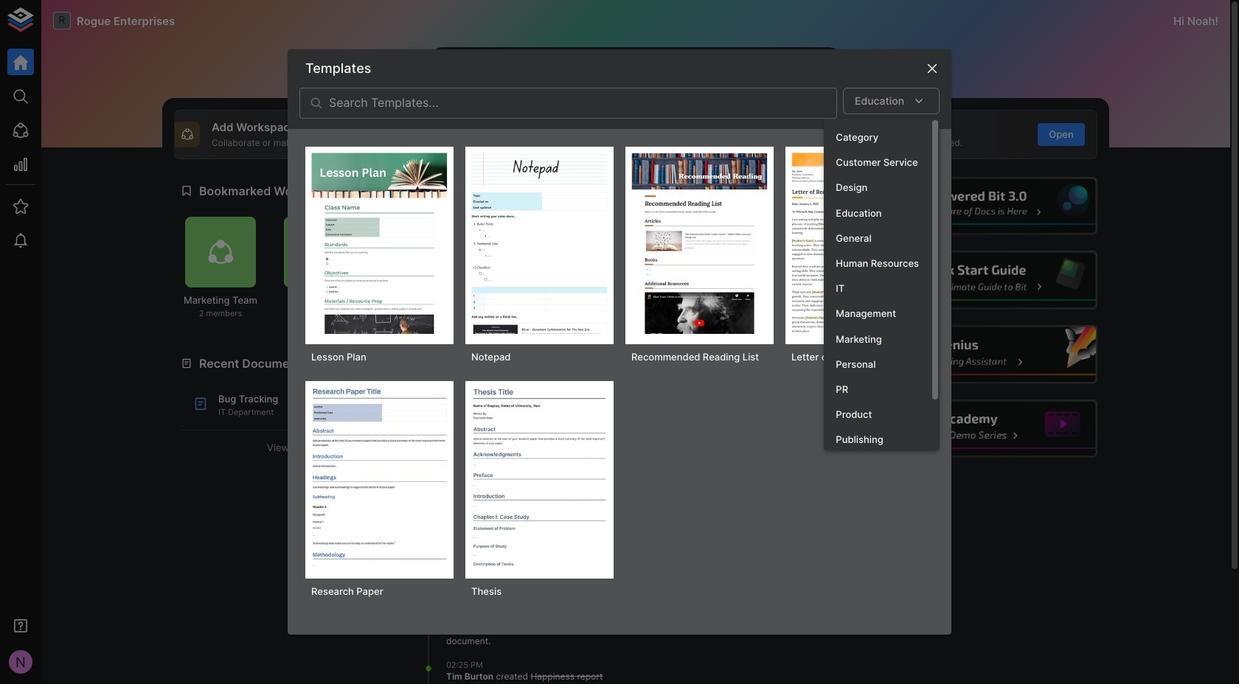 Task type: vqa. For each thing, say whether or not it's contained in the screenshot.
top TEAM
no



Task type: describe. For each thing, give the bounding box(es) containing it.
recommended reading list image
[[631, 153, 768, 334]]

3 help image from the top
[[875, 325, 1097, 384]]

4 help image from the top
[[875, 400, 1097, 458]]

research paper image
[[311, 387, 448, 569]]

letter of recommendation image
[[791, 153, 928, 334]]



Task type: locate. For each thing, give the bounding box(es) containing it.
notepad image
[[471, 153, 608, 334]]

help image
[[875, 177, 1097, 235], [875, 251, 1097, 310], [875, 325, 1097, 384], [875, 400, 1097, 458]]

thesis image
[[471, 387, 608, 569]]

lesson plan image
[[311, 153, 448, 334]]

Search Templates... text field
[[329, 88, 837, 119]]

dialog
[[288, 49, 951, 635]]

1 help image from the top
[[875, 177, 1097, 235]]

2 help image from the top
[[875, 251, 1097, 310]]



